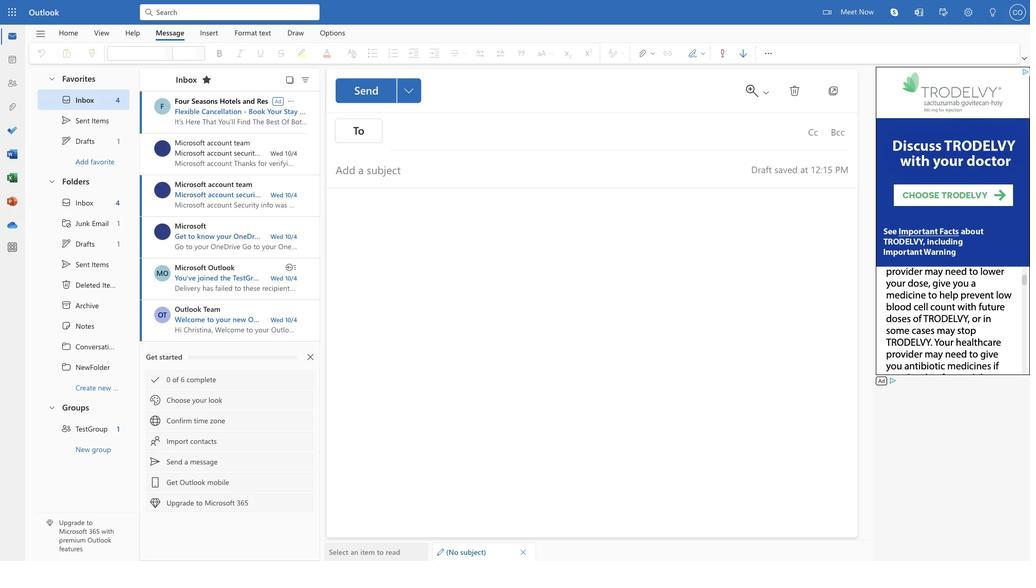Task type: describe. For each thing, give the bounding box(es) containing it.
security for was
[[236, 190, 261, 199]]

account up microsoft account security info verification
[[207, 138, 232, 148]]

–
[[266, 231, 270, 241]]

1 horizontal spatial 
[[1022, 56, 1027, 61]]


[[964, 8, 973, 16]]

favorites
[[62, 73, 95, 84]]

format text
[[235, 28, 271, 37]]

drafts for 
[[76, 136, 95, 146]]

wed for was
[[271, 191, 283, 199]]

wed 10/4 for group
[[271, 274, 297, 282]]

outlook up the
[[208, 263, 235, 272]]

help button
[[118, 25, 148, 41]]

junk
[[76, 218, 90, 228]]

f
[[160, 101, 164, 111]]

inbox inside inbox 
[[176, 74, 197, 85]]

format text button
[[227, 25, 279, 41]]

1 inside favorites tree
[[117, 136, 120, 146]]

tree inside application
[[38, 192, 142, 398]]

1 inside "" tree item
[[117, 218, 120, 228]]

10/4 for was
[[285, 191, 297, 199]]

 button
[[733, 45, 754, 62]]

pm
[[835, 163, 849, 175]]


[[61, 321, 71, 331]]

2  tree item from the top
[[38, 357, 130, 377]]

Font text field
[[107, 47, 164, 60]]

Select a conversation checkbox
[[154, 182, 175, 198]]

select an item to read button
[[324, 543, 428, 561]]

text
[[259, 28, 271, 37]]

 inside  
[[762, 88, 771, 97]]

0
[[167, 375, 170, 385]]

 button for groups
[[43, 398, 60, 417]]

 button
[[516, 545, 531, 560]]

four seasons hotels and resorts
[[175, 96, 281, 106]]

import
[[167, 436, 188, 446]]

book
[[249, 106, 265, 116]]

1  tree item from the top
[[38, 336, 142, 357]]

welcome
[[175, 315, 205, 324]]

calendar image
[[7, 55, 17, 65]]

add favorite
[[76, 157, 115, 166]]

powerpoint image
[[7, 197, 17, 207]]

2 4 from the top
[[116, 198, 120, 207]]

contacts
[[190, 436, 217, 446]]

 inside "favorites" tree item
[[48, 74, 56, 83]]

options
[[320, 28, 345, 37]]

inbox heading
[[162, 68, 215, 91]]

 button
[[297, 72, 314, 87]]

 for 1st  tree item from the top
[[61, 95, 71, 105]]

 for 
[[789, 85, 801, 97]]

 button
[[30, 25, 51, 43]]

2  from the top
[[61, 259, 71, 269]]

history
[[119, 342, 142, 351]]

verification
[[275, 148, 309, 158]]

group inside 'tree item'
[[92, 444, 111, 454]]

team for verification
[[234, 138, 250, 148]]

send a message
[[167, 457, 218, 467]]

confirm
[[167, 416, 192, 426]]

select a conversation checkbox for get to know your onedrive – how to back up your pc and mobile
[[154, 224, 175, 240]]


[[823, 8, 831, 16]]

 button
[[956, 0, 981, 26]]


[[61, 218, 71, 228]]

welcome to your new outlook.com account
[[175, 315, 319, 324]]

get outlook mobile
[[167, 478, 229, 487]]

wed 10/4 for verification
[[271, 149, 297, 157]]

 inside groups tree item
[[48, 403, 56, 412]]

bcc
[[831, 125, 845, 138]]

inbox 
[[176, 74, 212, 85]]

select a conversation checkbox for you've joined the testgroup group
[[154, 265, 175, 282]]

 button
[[932, 0, 956, 26]]

outlook banner
[[0, 0, 1030, 26]]

meet
[[841, 7, 857, 16]]

outlook.com
[[248, 315, 291, 324]]

 button
[[302, 349, 319, 366]]

outlook inside upgrade to microsoft 365 with premium outlook features
[[88, 536, 111, 545]]

more apps image
[[7, 243, 17, 253]]

upgrade to microsoft 365 with premium outlook features
[[59, 518, 114, 553]]

wed for verification
[[271, 149, 283, 157]]

tab list containing home
[[51, 25, 353, 41]]

 left font size "text box"
[[166, 50, 172, 57]]

add favorite tree item
[[38, 151, 130, 172]]

saved
[[775, 163, 798, 175]]

0 horizontal spatial and
[[243, 96, 255, 106]]

 for 1st  tree item from the bottom
[[61, 197, 71, 208]]

 for 
[[61, 136, 71, 146]]

 deleted items
[[61, 280, 120, 290]]

to for welcome to your new outlook.com account
[[207, 315, 214, 324]]

account up the know
[[208, 190, 234, 199]]

get started
[[146, 352, 182, 362]]

reading pane main content
[[320, 64, 873, 561]]

 button
[[882, 0, 907, 25]]

1 horizontal spatial ad
[[879, 377, 885, 385]]

1 inside  "tree item"
[[117, 424, 120, 434]]


[[285, 76, 295, 85]]

confirm time zone
[[167, 416, 225, 426]]

outlook up the welcome
[[175, 304, 201, 314]]

your left look
[[192, 395, 207, 405]]

wed 10/4 for outlook.com
[[271, 316, 297, 324]]

inbox inside favorites tree
[[76, 95, 94, 105]]

new
[[76, 444, 90, 454]]

 for  conversation history
[[61, 341, 71, 352]]

wed for onedrive
[[271, 232, 283, 241]]

up
[[315, 231, 323, 241]]

1 horizontal spatial  button
[[758, 43, 779, 64]]


[[307, 354, 314, 360]]

features
[[59, 544, 83, 553]]

12:15
[[811, 163, 833, 175]]

premium features image
[[46, 520, 53, 527]]

outlook team
[[175, 304, 220, 314]]


[[520, 549, 527, 556]]

 button
[[198, 71, 215, 88]]

to right how
[[289, 231, 295, 241]]

 inbox inside favorites tree
[[61, 95, 94, 105]]

new group
[[76, 444, 111, 454]]

view button
[[86, 25, 117, 41]]

365 for upgrade to microsoft 365
[[237, 498, 248, 508]]


[[61, 300, 71, 311]]


[[202, 75, 212, 85]]

message
[[190, 457, 218, 467]]

items for 1st  'tree item' from the top of the page
[[92, 115, 109, 125]]

application containing send
[[0, 0, 1030, 561]]

to for upgrade to microsoft 365
[[196, 498, 203, 508]]

items for  tree item
[[102, 280, 120, 290]]

message list no conversations selected list box
[[140, 92, 389, 561]]

10/4 for onedrive
[[285, 232, 297, 241]]

upgrade to microsoft 365
[[167, 498, 248, 508]]

 inside the reading pane main content
[[404, 86, 414, 95]]

mail image
[[7, 31, 17, 42]]

 for  deleted items
[[61, 280, 71, 290]]

to inside button
[[377, 547, 384, 557]]

ot
[[158, 310, 167, 320]]

clipboard group
[[31, 43, 102, 64]]

sent inside favorites tree
[[76, 115, 90, 125]]

2 sent from the top
[[76, 259, 90, 269]]

 button inside the reading pane main content
[[397, 78, 421, 103]]

include group
[[632, 43, 708, 64]]

files image
[[7, 102, 17, 113]]

security for verification
[[234, 148, 258, 158]]

 for 
[[61, 239, 71, 249]]

0 vertical spatial mobile
[[367, 231, 389, 241]]

mt for microsoft account security info was added
[[157, 185, 168, 195]]

meet now
[[841, 7, 874, 16]]

cc
[[808, 125, 818, 138]]

 button
[[907, 0, 932, 26]]

0 vertical spatial  button
[[1020, 53, 1029, 64]]

set your advertising preferences image
[[889, 377, 897, 385]]

zone
[[210, 416, 225, 426]]

Add a subject text field
[[326, 157, 738, 182]]

pc
[[342, 231, 351, 241]]

2 vertical spatial inbox
[[76, 198, 93, 207]]

you've joined the testgroup group
[[175, 273, 288, 283]]

account down cancellation
[[207, 148, 232, 158]]

home
[[59, 28, 78, 37]]

your down team
[[216, 315, 231, 324]]

favorite
[[91, 157, 115, 166]]


[[718, 48, 728, 59]]

get for get to know your onedrive – how to back up your pc and mobile
[[175, 231, 186, 241]]

newfolder
[[76, 362, 110, 372]]


[[688, 48, 698, 59]]

draw
[[288, 28, 304, 37]]


[[915, 8, 923, 16]]

 tree item
[[38, 213, 130, 233]]

 sent items inside favorites tree
[[61, 115, 109, 125]]

2  tree item from the top
[[38, 254, 130, 275]]



Task type: vqa. For each thing, say whether or not it's contained in the screenshot.


Task type: locate. For each thing, give the bounding box(es) containing it.
0 horizontal spatial group
[[92, 444, 111, 454]]

1 vertical spatial security
[[236, 190, 261, 199]]

(no
[[446, 547, 458, 557]]

2  from the top
[[61, 197, 71, 208]]

1  drafts from the top
[[61, 136, 95, 146]]

2  drafts from the top
[[61, 239, 95, 249]]

to button
[[335, 118, 383, 143]]

1 horizontal spatial 365
[[237, 498, 248, 508]]

upgrade right 
[[167, 498, 194, 508]]

0 horizontal spatial upgrade
[[59, 518, 85, 527]]

left-rail-appbar navigation
[[2, 25, 23, 238]]

send for send
[[354, 83, 379, 98]]

get left the started
[[146, 352, 157, 362]]

Search field
[[155, 6, 314, 17]]

microsoft account team image for microsoft account security info was added
[[154, 182, 171, 198]]

 for  dropdown button inside the message list no conversations selected list box
[[287, 97, 295, 105]]

info left verification
[[260, 148, 273, 158]]

0 vertical spatial new
[[233, 315, 246, 324]]

0 vertical spatial  inbox
[[61, 95, 94, 105]]

help
[[125, 28, 140, 37]]

 tree item
[[38, 131, 130, 151], [38, 233, 130, 254]]

1 1 from the top
[[117, 136, 120, 146]]

1 up add favorite tree item
[[117, 136, 120, 146]]

group down how
[[268, 273, 288, 283]]

info for verification
[[260, 148, 273, 158]]

drafts for 
[[76, 239, 95, 249]]

insert button
[[192, 25, 226, 41]]

0 vertical spatial  tree item
[[38, 131, 130, 151]]

get right microsoft image
[[175, 231, 186, 241]]

5 wed from the top
[[271, 316, 283, 324]]

drafts up add favorite tree item
[[76, 136, 95, 146]]

 down 'co'
[[1022, 56, 1027, 61]]

1 microsoft account team image from the top
[[154, 140, 171, 157]]

2 microsoft account team image from the top
[[154, 182, 171, 198]]

1 vertical spatial info
[[263, 190, 276, 199]]

0 horizontal spatial 
[[61, 280, 71, 290]]

1 vertical spatial get
[[146, 352, 157, 362]]

 search field
[[140, 0, 320, 23]]

1  from the top
[[61, 136, 71, 146]]

1 horizontal spatial 
[[763, 48, 774, 59]]

your
[[217, 231, 232, 241], [325, 231, 340, 241], [216, 315, 231, 324], [192, 395, 207, 405]]

notes
[[76, 321, 94, 331]]

 tree item up create
[[38, 357, 130, 377]]

0 vertical spatial ad
[[275, 97, 281, 105]]

0 vertical spatial 
[[61, 95, 71, 105]]

 up add favorite tree item
[[61, 136, 71, 146]]

team for was
[[236, 179, 252, 189]]


[[789, 85, 801, 97], [61, 280, 71, 290]]

 tree item for 
[[38, 233, 130, 254]]

 drafts up add
[[61, 136, 95, 146]]

0 vertical spatial mt
[[157, 143, 168, 153]]

wed for outlook.com
[[271, 316, 283, 324]]

items
[[92, 115, 109, 125], [92, 259, 109, 269], [102, 280, 120, 290]]

0 vertical spatial info
[[260, 148, 273, 158]]

today
[[300, 106, 319, 116]]

0 vertical spatial  drafts
[[61, 136, 95, 146]]

group right new
[[92, 444, 111, 454]]

onedrive image
[[7, 221, 17, 231]]

team
[[234, 138, 250, 148], [236, 179, 252, 189]]

select a conversation checkbox containing mo
[[154, 265, 175, 282]]

people image
[[7, 79, 17, 89]]

microsoft inside upgrade to microsoft 365 with premium outlook features
[[59, 527, 87, 536]]

1 vertical spatial testgroup
[[76, 424, 108, 434]]

microsoft account team image up 'm'
[[154, 182, 171, 198]]

 for rightmost  dropdown button
[[763, 48, 774, 59]]

 button up stay
[[286, 96, 296, 106]]

mobile
[[367, 231, 389, 241], [207, 478, 229, 487]]

items inside favorites tree
[[92, 115, 109, 125]]

upgrade for upgrade to microsoft 365
[[167, 498, 194, 508]]

0 vertical spatial drafts
[[76, 136, 95, 146]]

draft
[[751, 163, 772, 175]]

get right 
[[167, 478, 178, 487]]

 inside button
[[789, 85, 801, 97]]

1 vertical spatial  drafts
[[61, 239, 95, 249]]

4
[[116, 95, 120, 105], [116, 198, 120, 207]]

send for send a message
[[167, 457, 182, 467]]

0 vertical spatial 
[[763, 48, 774, 59]]

 right font size "text box"
[[198, 50, 204, 57]]


[[61, 115, 71, 125], [61, 259, 71, 269]]

premium
[[59, 536, 86, 545]]

 inside favorites tree
[[61, 115, 71, 125]]

to left the know
[[188, 231, 195, 241]]

1 vertical spatial group
[[92, 444, 111, 454]]

 drafts down junk
[[61, 239, 95, 249]]

outlook team image
[[154, 307, 171, 323]]

select
[[329, 547, 348, 557]]

1  from the top
[[61, 341, 71, 352]]

microsoft
[[175, 138, 205, 148], [175, 148, 205, 158], [175, 179, 206, 189], [175, 190, 206, 199], [175, 221, 206, 231], [175, 263, 206, 272], [205, 498, 235, 508], [59, 527, 87, 536]]

 right 
[[762, 88, 771, 97]]

4 select a conversation checkbox from the top
[[154, 307, 175, 323]]

account right outlook.com
[[293, 315, 319, 324]]

complete
[[187, 375, 216, 385]]

 up 
[[61, 280, 71, 290]]

 tree item inside tree
[[38, 233, 130, 254]]

1 horizontal spatial 
[[789, 85, 801, 97]]

 button left the folders
[[43, 172, 60, 191]]

0 horizontal spatial send
[[167, 457, 182, 467]]

 notes
[[61, 321, 94, 331]]

send down basic text 'group'
[[354, 83, 379, 98]]

microsoft account team up microsoft account security info was added
[[175, 179, 252, 189]]

and right pc at the top left of page
[[353, 231, 365, 241]]

read
[[386, 547, 400, 557]]

tree containing 
[[38, 192, 142, 398]]

subject)
[[460, 547, 486, 557]]

2  inbox from the top
[[61, 197, 93, 208]]

send inside message list no conversations selected list box
[[167, 457, 182, 467]]

account up microsoft account security info was added
[[208, 179, 234, 189]]

 right  
[[789, 85, 801, 97]]

1  from the top
[[61, 115, 71, 125]]

 tree item
[[38, 418, 130, 439]]

mt inside select a conversation checkbox
[[157, 185, 168, 195]]

tab list
[[51, 25, 353, 41]]

1 vertical spatial  sent items
[[61, 259, 109, 269]]


[[738, 48, 749, 59]]

Font size text field
[[173, 47, 196, 60]]

1 vertical spatial microsoft account team
[[175, 179, 252, 189]]


[[1022, 56, 1027, 61], [404, 86, 414, 95]]

microsoft account security info was added
[[175, 190, 313, 199]]

security down flexible cancellation - book your stay today
[[234, 148, 258, 158]]

 inside message list no conversations selected list box
[[287, 97, 295, 105]]

upgrade for upgrade to microsoft 365 with premium outlook features
[[59, 518, 85, 527]]

1 vertical spatial  tree item
[[38, 233, 130, 254]]

import contacts
[[167, 436, 217, 446]]

inbox
[[176, 74, 197, 85], [76, 95, 94, 105], [76, 198, 93, 207]]

1 vertical spatial inbox
[[76, 95, 94, 105]]

1 4 from the top
[[116, 95, 120, 105]]

 inside  
[[700, 50, 706, 57]]

2  from the top
[[61, 362, 71, 372]]

0 of 6 complete
[[167, 375, 216, 385]]

 button
[[758, 43, 779, 64], [286, 96, 296, 106]]

items inside  deleted items
[[102, 280, 120, 290]]

1 wed 10/4 from the top
[[271, 149, 297, 157]]

4 1 from the top
[[117, 424, 120, 434]]

options button
[[312, 25, 353, 41]]

account
[[207, 138, 232, 148], [207, 148, 232, 158], [208, 179, 234, 189], [208, 190, 234, 199], [293, 315, 319, 324]]

 button right font size "text box"
[[197, 46, 205, 61]]

 button down message button
[[165, 46, 173, 61]]

 
[[637, 48, 656, 59]]

365 inside message list no conversations selected list box
[[237, 498, 248, 508]]

outlook down send a message
[[180, 478, 205, 487]]

1 mt from the top
[[157, 143, 168, 153]]

mt for microsoft account security info verification
[[157, 143, 168, 153]]

 archive
[[61, 300, 99, 311]]

outlook inside banner
[[29, 7, 59, 17]]

new inside tree item
[[98, 383, 111, 393]]

0 vertical spatial 4
[[116, 95, 120, 105]]

seasons
[[192, 96, 218, 106]]

0 vertical spatial send
[[354, 83, 379, 98]]

 drafts for 
[[61, 136, 95, 146]]

10/4 for group
[[285, 274, 297, 282]]

add
[[76, 157, 89, 166]]

choose your look
[[167, 395, 222, 405]]

 tree item up junk
[[38, 192, 130, 213]]

items up  deleted items
[[92, 259, 109, 269]]

1 vertical spatial microsoft account team image
[[154, 182, 171, 198]]

now
[[859, 7, 874, 16]]

0 vertical spatial items
[[92, 115, 109, 125]]

1 vertical spatial  inbox
[[61, 197, 93, 208]]

1 vertical spatial 
[[287, 97, 295, 105]]

 left groups
[[48, 403, 56, 412]]

to down team
[[207, 315, 214, 324]]

upgrade
[[167, 498, 194, 508], [59, 518, 85, 527]]

get for get started
[[146, 352, 157, 362]]

 inside tree item
[[61, 280, 71, 290]]

four
[[175, 96, 190, 106]]

mt inside select a conversation option
[[157, 143, 168, 153]]

2 vertical spatial get
[[167, 478, 178, 487]]

1 vertical spatial 
[[61, 259, 71, 269]]

microsoft account team for microsoft account security info was added
[[175, 179, 252, 189]]

create new folder tree item
[[38, 377, 132, 398]]

 drafts for 
[[61, 239, 95, 249]]

bcc button
[[826, 119, 850, 144]]

0 horizontal spatial 
[[287, 97, 295, 105]]

2  tree item from the top
[[38, 233, 130, 254]]

0 vertical spatial sent
[[76, 115, 90, 125]]

 button right  button on the top right of the page
[[758, 43, 779, 64]]

1 vertical spatial send
[[167, 457, 182, 467]]

 inside favorites tree
[[61, 136, 71, 146]]

4 wed 10/4 from the top
[[271, 274, 297, 282]]

2  sent items from the top
[[61, 259, 109, 269]]

1 drafts from the top
[[76, 136, 95, 146]]

items for second  'tree item'
[[92, 259, 109, 269]]

5 wed 10/4 from the top
[[271, 316, 297, 324]]

 button inside groups tree item
[[43, 398, 60, 417]]

1 down "" tree item
[[117, 239, 120, 249]]

security left was
[[236, 190, 261, 199]]

outlook right premium
[[88, 536, 111, 545]]

0 vertical spatial 
[[61, 115, 71, 125]]

0 horizontal spatial  button
[[397, 78, 421, 103]]

365 inside upgrade to microsoft 365 with premium outlook features
[[89, 527, 100, 536]]

and up flexible cancellation - book your stay today
[[243, 96, 255, 106]]

inbox up  junk email
[[76, 198, 93, 207]]

 button
[[165, 46, 173, 61], [197, 46, 205, 61], [43, 69, 60, 88], [43, 172, 60, 191], [43, 398, 60, 417]]

items up favorite
[[92, 115, 109, 125]]

mobile right pc at the top left of page
[[367, 231, 389, 241]]

2 vertical spatial items
[[102, 280, 120, 290]]

favorites tree item
[[38, 69, 130, 89]]

 inside favorites tree
[[61, 95, 71, 105]]

inbox left 
[[176, 74, 197, 85]]

2  from the top
[[61, 239, 71, 249]]

 inbox down 'favorites'
[[61, 95, 94, 105]]

favorites tree
[[38, 65, 130, 172]]

group inside message list no conversations selected list box
[[268, 273, 288, 283]]

2 mt from the top
[[157, 185, 168, 195]]

info for was
[[263, 190, 276, 199]]

1 vertical spatial drafts
[[76, 239, 95, 249]]

2 microsoft account team from the top
[[175, 179, 252, 189]]

security
[[234, 148, 258, 158], [236, 190, 261, 199]]

select a conversation checkbox up mo
[[154, 224, 175, 240]]

1 vertical spatial  button
[[397, 78, 421, 103]]

of
[[172, 375, 179, 385]]

1  tree item from the top
[[38, 110, 130, 131]]

2 select a conversation checkbox from the top
[[154, 224, 175, 240]]

0 horizontal spatial 
[[404, 86, 414, 95]]

0 vertical spatial and
[[243, 96, 255, 106]]

get to know your onedrive – how to back up your pc and mobile
[[175, 231, 389, 241]]

3 select a conversation checkbox from the top
[[154, 265, 175, 282]]

started
[[159, 352, 182, 362]]

tags group
[[713, 43, 754, 62]]

2 drafts from the top
[[76, 239, 95, 249]]

4 down "favorites" tree item
[[116, 95, 120, 105]]

to left read
[[377, 547, 384, 557]]

0 horizontal spatial ad
[[275, 97, 281, 105]]

items right deleted
[[102, 280, 120, 290]]

wed 10/4 for onedrive
[[271, 232, 297, 241]]

1 vertical spatial ad
[[879, 377, 885, 385]]

0 horizontal spatial new
[[98, 383, 111, 393]]

a
[[184, 457, 188, 467]]

mt down four seasons hotels and resorts image
[[157, 143, 168, 153]]

1  sent items from the top
[[61, 115, 109, 125]]

outlook up  button
[[29, 7, 59, 17]]

select a conversation checkbox up select a conversation checkbox
[[154, 140, 175, 157]]

 right the 
[[650, 50, 656, 57]]

4 wed from the top
[[271, 274, 283, 282]]

archive
[[76, 300, 99, 310]]

to down get outlook mobile
[[196, 498, 203, 508]]

create new folder
[[76, 383, 132, 393]]

folders tree item
[[38, 172, 130, 192]]

1 vertical spatial sent
[[76, 259, 90, 269]]

microsoft image
[[154, 224, 171, 240]]

2  tree item from the top
[[38, 192, 130, 213]]

0 vertical spatial microsoft account team image
[[154, 140, 171, 157]]

ad up your
[[275, 97, 281, 105]]

1 microsoft account team from the top
[[175, 138, 250, 148]]

upgrade up premium
[[59, 518, 85, 527]]

 up  tree item
[[61, 259, 71, 269]]

 
[[688, 48, 706, 59]]

how
[[272, 231, 287, 241]]

mo
[[156, 268, 168, 278]]

tree
[[38, 192, 142, 398]]

365 for upgrade to microsoft 365 with premium outlook features
[[89, 527, 100, 536]]

0 horizontal spatial testgroup
[[76, 424, 108, 434]]

1 horizontal spatial group
[[268, 273, 288, 283]]

0 vertical spatial 
[[61, 136, 71, 146]]


[[61, 424, 71, 434]]

microsoft outlook
[[175, 263, 235, 272]]

testgroup up new group
[[76, 424, 108, 434]]

 button left groups
[[43, 398, 60, 417]]

with
[[102, 527, 114, 536]]

1 vertical spatial 
[[61, 280, 71, 290]]

drafts
[[76, 136, 95, 146], [76, 239, 95, 249]]

 conversation history
[[61, 341, 142, 352]]

ad
[[275, 97, 281, 105], [879, 377, 885, 385]]

sent up  tree item
[[76, 259, 90, 269]]

microsoft account team for microsoft account security info verification
[[175, 138, 250, 148]]

1  tree item from the top
[[38, 131, 130, 151]]

1 horizontal spatial upgrade
[[167, 498, 194, 508]]

draw button
[[280, 25, 312, 41]]

team up microsoft account security info verification
[[234, 138, 250, 148]]

select a conversation checkbox for welcome to your new outlook.com account
[[154, 307, 175, 323]]

mobile up the upgrade to microsoft 365
[[207, 478, 229, 487]]

 button inside folders tree item
[[43, 172, 60, 191]]

select a conversation checkbox containing mt
[[154, 140, 175, 157]]

 for  newfolder
[[61, 362, 71, 372]]

1  from the top
[[61, 95, 71, 105]]

home button
[[51, 25, 86, 41]]

0 vertical spatial get
[[175, 231, 186, 241]]

new group tree item
[[38, 439, 130, 460]]

 tree item
[[38, 275, 130, 295]]

Select a conversation checkbox
[[154, 140, 175, 157], [154, 224, 175, 240], [154, 265, 175, 282], [154, 307, 175, 323]]

 sent items down "favorites" tree item
[[61, 115, 109, 125]]

1 vertical spatial  tree item
[[38, 192, 130, 213]]


[[150, 375, 160, 385]]

select a conversation checkbox down microsoft outlook icon
[[154, 307, 175, 323]]

draft saved at 12:15 pm
[[751, 163, 849, 175]]

0 vertical spatial  tree item
[[38, 89, 130, 110]]

 tree item up add
[[38, 131, 130, 151]]

1 vertical spatial items
[[92, 259, 109, 269]]

info left was
[[263, 190, 276, 199]]

1 vertical spatial 
[[61, 239, 71, 249]]


[[437, 549, 444, 556]]

outlook
[[29, 7, 59, 17], [208, 263, 235, 272], [175, 304, 201, 314], [180, 478, 205, 487], [88, 536, 111, 545]]


[[989, 8, 997, 16]]


[[150, 416, 160, 426]]

 up stay
[[287, 97, 295, 105]]

0 vertical spatial upgrade
[[167, 498, 194, 508]]

1 vertical spatial 
[[404, 86, 414, 95]]

 button for favorites
[[43, 69, 60, 88]]

0 vertical spatial 
[[1022, 56, 1027, 61]]

1 horizontal spatial  button
[[1020, 53, 1029, 64]]

 button for folders
[[43, 172, 60, 191]]

select a conversation checkbox containing m
[[154, 224, 175, 240]]

 left the folders
[[48, 177, 56, 185]]

 tree item up newfolder
[[38, 336, 142, 357]]

 tree item
[[38, 89, 130, 110], [38, 192, 130, 213]]

-
[[244, 106, 247, 116]]

1
[[117, 136, 120, 146], [117, 218, 120, 228], [117, 239, 120, 249], [117, 424, 120, 434]]

 button inside "favorites" tree item
[[43, 69, 60, 88]]

 right  button on the top right of the page
[[763, 48, 774, 59]]

sent up add
[[76, 115, 90, 125]]

four seasons hotels and resorts image
[[154, 98, 170, 115]]

0 vertical spatial group
[[268, 273, 288, 283]]

insert
[[200, 28, 218, 37]]

1 horizontal spatial new
[[233, 315, 246, 324]]

new left folder on the left
[[98, 383, 111, 393]]

2 wed 10/4 from the top
[[271, 191, 297, 199]]

 right send button
[[404, 86, 414, 95]]

item
[[360, 547, 375, 557]]

get
[[175, 231, 186, 241], [146, 352, 157, 362], [167, 478, 178, 487]]

 button inside message list no conversations selected list box
[[286, 96, 296, 106]]

 inside  
[[650, 50, 656, 57]]

10/4 for outlook.com
[[285, 316, 297, 324]]

2 wed from the top
[[271, 191, 283, 199]]

1 select a conversation checkbox from the top
[[154, 140, 175, 157]]

1 vertical spatial and
[[353, 231, 365, 241]]

0 vertical spatial testgroup
[[233, 273, 266, 283]]

new inside message list no conversations selected list box
[[233, 315, 246, 324]]

upgrade inside upgrade to microsoft 365 with premium outlook features
[[59, 518, 85, 527]]

 inbox up junk
[[61, 197, 93, 208]]

0 vertical spatial team
[[234, 138, 250, 148]]

microsoft account security info verification
[[175, 148, 309, 158]]

and
[[243, 96, 255, 106], [353, 231, 365, 241]]

0 vertical spatial  sent items
[[61, 115, 109, 125]]

1 right  testgroup
[[117, 424, 120, 434]]

1 right email
[[117, 218, 120, 228]]

to
[[188, 231, 195, 241], [289, 231, 295, 241], [207, 315, 214, 324], [196, 498, 203, 508], [87, 518, 93, 527], [377, 547, 384, 557]]

 sent items up  tree item
[[61, 259, 109, 269]]

added
[[292, 190, 313, 199]]

1  tree item from the top
[[38, 89, 130, 110]]

1 horizontal spatial send
[[354, 83, 379, 98]]


[[150, 436, 160, 447]]

1 horizontal spatial and
[[353, 231, 365, 241]]

basic text group
[[107, 43, 598, 64]]

ad left the set your advertising preferences image
[[879, 377, 885, 385]]


[[61, 341, 71, 352], [61, 362, 71, 372]]

1 vertical spatial 
[[61, 362, 71, 372]]

testgroup
[[233, 273, 266, 283], [76, 424, 108, 434]]


[[827, 85, 839, 97]]

0 vertical spatial 365
[[237, 498, 248, 508]]

0 vertical spatial microsoft account team
[[175, 138, 250, 148]]

1 vertical spatial mt
[[157, 185, 168, 195]]

1 horizontal spatial testgroup
[[233, 273, 266, 283]]

inbox down "favorites" tree item
[[76, 95, 94, 105]]

3 1 from the top
[[117, 239, 120, 249]]

testgroup right the
[[233, 273, 266, 283]]

0 vertical spatial 
[[789, 85, 801, 97]]

microsoft outlook image
[[154, 265, 171, 282]]

1 vertical spatial  tree item
[[38, 254, 130, 275]]

back
[[297, 231, 313, 241]]

0 horizontal spatial mobile
[[207, 478, 229, 487]]

3 wed 10/4 from the top
[[271, 232, 297, 241]]

select a conversation checkbox for microsoft account security info verification
[[154, 140, 175, 157]]

3 wed from the top
[[271, 232, 283, 241]]

word image
[[7, 150, 17, 160]]

microsoft account team image for microsoft account security info verification
[[154, 140, 171, 157]]

at
[[800, 163, 808, 175]]

1 horizontal spatial mobile
[[367, 231, 389, 241]]

 down 
[[61, 239, 71, 249]]

1 vertical spatial upgrade
[[59, 518, 85, 527]]

1 vertical spatial 365
[[89, 527, 100, 536]]

1 vertical spatial team
[[236, 179, 252, 189]]

 tree item
[[38, 295, 130, 316]]

select a conversation checkbox containing ot
[[154, 307, 175, 323]]

0 vertical spatial 
[[61, 341, 71, 352]]

upgrade inside message list no conversations selected list box
[[167, 498, 194, 508]]

 up 
[[61, 197, 71, 208]]

folders
[[62, 176, 89, 187]]

to for upgrade to microsoft 365 with premium outlook features
[[87, 518, 93, 527]]

flexible cancellation - book your stay today
[[175, 106, 319, 116]]

4 inside favorites tree
[[116, 95, 120, 105]]

 tree item for 
[[38, 131, 130, 151]]

wed for group
[[271, 274, 283, 282]]

1 vertical spatial 4
[[116, 198, 120, 207]]

your right the know
[[217, 231, 232, 241]]

6
[[181, 375, 185, 385]]

 tree item
[[38, 336, 142, 357], [38, 357, 130, 377]]

folder
[[113, 383, 132, 393]]

 tree item
[[38, 316, 130, 336]]

microsoft account team image
[[154, 140, 171, 157], [154, 182, 171, 198]]

 right 
[[700, 50, 706, 57]]

message list section
[[140, 66, 389, 561]]

testgroup inside  testgroup
[[76, 424, 108, 434]]

1 vertical spatial 
[[61, 197, 71, 208]]

groups tree item
[[38, 398, 130, 418]]

select a conversation checkbox up ot
[[154, 265, 175, 282]]

 down 
[[61, 341, 71, 352]]

1 wed from the top
[[271, 149, 283, 157]]

 tree item
[[38, 110, 130, 131], [38, 254, 130, 275]]

 drafts
[[61, 136, 95, 146], [61, 239, 95, 249]]

1 vertical spatial mobile
[[207, 478, 229, 487]]

mt up 'm'
[[157, 185, 168, 195]]

 tree item down 'favorites'
[[38, 89, 130, 110]]

ad inside message list no conversations selected list box
[[275, 97, 281, 105]]

testgroup inside message list no conversations selected list box
[[233, 273, 266, 283]]

1  inbox from the top
[[61, 95, 94, 105]]

to do image
[[7, 126, 17, 136]]

0 vertical spatial inbox
[[176, 74, 197, 85]]

 tree item down junk
[[38, 233, 130, 254]]

1 vertical spatial  button
[[286, 96, 296, 106]]

excel image
[[7, 173, 17, 184]]

send inside button
[[354, 83, 379, 98]]

groups
[[62, 402, 89, 413]]

10/4 for verification
[[285, 149, 297, 157]]

send left the a
[[167, 457, 182, 467]]

view
[[94, 28, 109, 37]]

microsoft account team image up select a conversation checkbox
[[154, 140, 171, 157]]

 tree item down "favorites" tree item
[[38, 110, 130, 131]]

0 vertical spatial  tree item
[[38, 110, 130, 131]]

2 1 from the top
[[117, 218, 120, 228]]

0 horizontal spatial  button
[[286, 96, 296, 106]]

0 vertical spatial  button
[[758, 43, 779, 64]]

1 sent from the top
[[76, 115, 90, 125]]

 inside folders tree item
[[48, 177, 56, 185]]

your right up
[[325, 231, 340, 241]]

get for get outlook mobile
[[167, 478, 178, 487]]

0 horizontal spatial 365
[[89, 527, 100, 536]]

resorts
[[257, 96, 281, 106]]

to for get to know your onedrive – how to back up your pc and mobile
[[188, 231, 195, 241]]

application
[[0, 0, 1030, 561]]

to inside upgrade to microsoft 365 with premium outlook features
[[87, 518, 93, 527]]

wed 10/4 for was
[[271, 191, 297, 199]]

 drafts inside favorites tree
[[61, 136, 95, 146]]

team up microsoft account security info was added
[[236, 179, 252, 189]]

drafts inside favorites tree
[[76, 136, 95, 146]]



